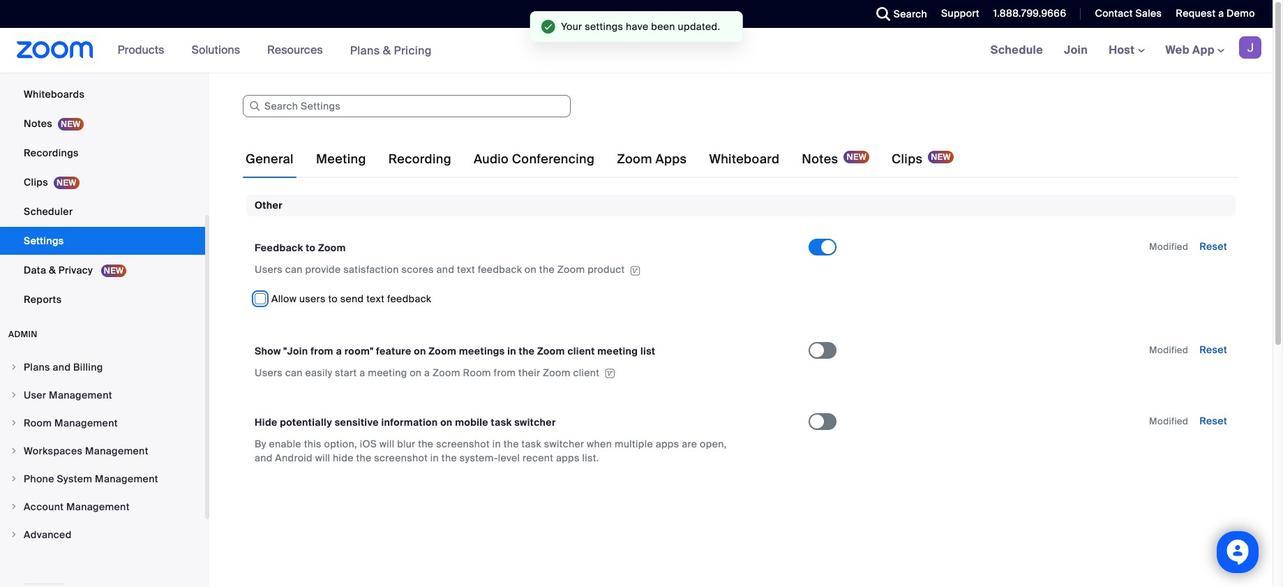 Task type: vqa. For each thing, say whether or not it's contained in the screenshot.
Phone link
no



Task type: describe. For each thing, give the bounding box(es) containing it.
open,
[[700, 438, 727, 450]]

room management menu item
[[0, 410, 205, 436]]

account
[[24, 501, 64, 513]]

other element
[[246, 195, 1236, 482]]

management for workspaces management
[[85, 445, 149, 457]]

0 vertical spatial switcher
[[515, 416, 556, 429]]

1 vertical spatial apps
[[556, 452, 580, 464]]

management for user management
[[49, 389, 112, 401]]

multiple
[[615, 438, 653, 450]]

data & privacy link
[[0, 256, 205, 284]]

support version for feedback to zoom image
[[629, 266, 643, 275]]

plans and billing menu item
[[0, 354, 205, 380]]

meetings navigation
[[981, 28, 1273, 73]]

apps
[[656, 151, 687, 168]]

on inside application
[[410, 366, 422, 379]]

scheduler link
[[0, 198, 205, 225]]

phone system management
[[24, 473, 158, 485]]

host button
[[1109, 43, 1145, 57]]

host
[[1109, 43, 1138, 57]]

hide
[[255, 416, 278, 429]]

list
[[641, 345, 656, 357]]

task inside by enable this option, ios will blur the screenshot in the task switcher when multiple apps are open, and android will hide the screenshot in the system-level recent apps list.
[[522, 438, 542, 450]]

a left demo
[[1219, 7, 1225, 20]]

support
[[942, 7, 980, 20]]

scores
[[402, 263, 434, 276]]

zoom up provide
[[318, 242, 346, 254]]

the left system-
[[442, 452, 457, 464]]

this
[[304, 438, 322, 450]]

product information navigation
[[107, 28, 443, 73]]

potentially
[[280, 416, 332, 429]]

data
[[24, 264, 46, 276]]

show
[[255, 345, 281, 357]]

from inside application
[[494, 366, 516, 379]]

advanced
[[24, 528, 72, 541]]

are
[[682, 438, 698, 450]]

personal menu menu
[[0, 0, 205, 315]]

reports
[[24, 293, 62, 306]]

been
[[651, 20, 676, 33]]

phone
[[24, 473, 54, 485]]

right image
[[10, 419, 18, 427]]

whiteboard
[[710, 151, 780, 168]]

plans for plans and billing
[[24, 361, 50, 373]]

schedule
[[991, 43, 1044, 57]]

admin menu menu
[[0, 354, 205, 549]]

zoom up the their
[[538, 345, 565, 357]]

reports link
[[0, 286, 205, 313]]

switcher inside by enable this option, ios will blur the screenshot in the task switcher when multiple apps are open, and android will hide the screenshot in the system-level recent apps list.
[[544, 438, 585, 450]]

3 modified from the top
[[1150, 415, 1189, 427]]

app
[[1193, 43, 1215, 57]]

search button
[[866, 0, 931, 28]]

request a demo
[[1177, 7, 1256, 20]]

meetings
[[459, 345, 505, 357]]

recent
[[523, 452, 554, 464]]

a right start
[[360, 366, 365, 379]]

when
[[587, 438, 612, 450]]

mobile
[[455, 416, 489, 429]]

1.888.799.9666
[[994, 7, 1067, 20]]

in for meetings
[[508, 345, 517, 357]]

workspaces
[[24, 445, 83, 457]]

web app
[[1166, 43, 1215, 57]]

clips link
[[0, 168, 205, 196]]

advanced menu item
[[0, 521, 205, 548]]

& for privacy
[[49, 264, 56, 276]]

product
[[588, 263, 625, 276]]

the inside "application"
[[539, 263, 555, 276]]

text inside "application"
[[457, 263, 475, 276]]

zoom apps
[[617, 151, 687, 168]]

room management
[[24, 417, 118, 429]]

0 horizontal spatial text
[[367, 292, 385, 305]]

Search Settings text field
[[243, 95, 571, 117]]

updated.
[[678, 20, 721, 33]]

have
[[626, 20, 649, 33]]

reset for users can provide satisfaction scores and text feedback on the zoom product
[[1200, 240, 1228, 253]]

workspaces management menu item
[[0, 438, 205, 464]]

schedule link
[[981, 28, 1054, 73]]

0 vertical spatial client
[[568, 345, 595, 357]]

the right blur
[[418, 438, 434, 450]]

resources button
[[267, 28, 329, 73]]

room inside menu item
[[24, 417, 52, 429]]

users
[[299, 292, 326, 305]]

blur
[[397, 438, 416, 450]]

management for account management
[[66, 501, 130, 513]]

contact sales
[[1096, 7, 1163, 20]]

side navigation navigation
[[0, 0, 209, 587]]

"join
[[284, 345, 308, 357]]

and inside by enable this option, ios will blur the screenshot in the task switcher when multiple apps are open, and android will hide the screenshot in the system-level recent apps list.
[[255, 452, 273, 464]]

billing
[[73, 361, 103, 373]]

feature
[[376, 345, 412, 357]]

management for room management
[[54, 417, 118, 429]]

room"
[[345, 345, 374, 357]]

demo
[[1227, 7, 1256, 20]]

personal
[[24, 59, 66, 71]]

in for screenshot
[[493, 438, 501, 450]]

recording
[[389, 151, 452, 168]]

3 reset from the top
[[1200, 415, 1228, 427]]

the up the their
[[519, 345, 535, 357]]

satisfaction
[[344, 263, 399, 276]]

plans and billing
[[24, 361, 103, 373]]

reset for users can easily start a meeting on a zoom room from their zoom client
[[1200, 343, 1228, 356]]

other
[[255, 199, 283, 212]]

user management
[[24, 389, 112, 401]]

pricing
[[394, 43, 432, 58]]

0 horizontal spatial screenshot
[[374, 452, 428, 464]]

products button
[[118, 28, 171, 73]]

products
[[118, 43, 164, 57]]

whiteboards link
[[0, 80, 205, 108]]

hide potentially sensitive information on mobile task switcher
[[255, 416, 556, 429]]

plans & pricing
[[350, 43, 432, 58]]

contact
[[1096, 7, 1134, 20]]

web app button
[[1166, 43, 1225, 57]]

devices
[[68, 59, 107, 71]]



Task type: locate. For each thing, give the bounding box(es) containing it.
1 vertical spatial to
[[328, 292, 338, 305]]

from
[[311, 345, 334, 357], [494, 366, 516, 379]]

0 vertical spatial task
[[491, 416, 512, 429]]

right image inside the user management menu item
[[10, 391, 18, 399]]

zoom up the users can easily start a meeting on a zoom room from their zoom client on the bottom left of page
[[429, 345, 457, 357]]

1 horizontal spatial feedback
[[478, 263, 522, 276]]

0 vertical spatial modified
[[1150, 241, 1189, 253]]

room inside application
[[463, 366, 491, 379]]

users can easily start a meeting on a zoom room from their zoom client application
[[255, 366, 743, 380]]

settings
[[585, 20, 624, 33]]

1 vertical spatial can
[[285, 366, 303, 379]]

users inside users can easily start a meeting on a zoom room from their zoom client application
[[255, 366, 283, 379]]

data & privacy
[[24, 264, 95, 276]]

& inside personal menu menu
[[49, 264, 56, 276]]

0 horizontal spatial apps
[[556, 452, 580, 464]]

right image for phone
[[10, 475, 18, 483]]

right image for account
[[10, 503, 18, 511]]

request a demo link
[[1166, 0, 1273, 28], [1177, 7, 1256, 20]]

users down show
[[255, 366, 283, 379]]

plans up user on the left
[[24, 361, 50, 373]]

tabs of my account settings page tab list
[[243, 140, 957, 179]]

users can provide satisfaction scores and text feedback on the zoom product application
[[255, 263, 743, 277]]

your settings have been updated.
[[561, 20, 721, 33]]

0 horizontal spatial in
[[431, 452, 439, 464]]

success image
[[542, 20, 556, 34]]

modified for users can easily start a meeting on a zoom room from their zoom client
[[1150, 344, 1189, 356]]

whiteboards
[[24, 88, 85, 101]]

1 vertical spatial &
[[49, 264, 56, 276]]

1 vertical spatial in
[[493, 438, 501, 450]]

1 vertical spatial users
[[255, 366, 283, 379]]

reset button for users can easily start a meeting on a zoom room from their zoom client
[[1200, 343, 1228, 356]]

zoom logo image
[[17, 41, 93, 59]]

right image left advanced
[[10, 531, 18, 539]]

right image inside workspaces management menu item
[[10, 447, 18, 455]]

banner containing products
[[0, 28, 1273, 73]]

task up recent
[[522, 438, 542, 450]]

clips inside personal menu menu
[[24, 176, 48, 188]]

1 vertical spatial notes
[[802, 151, 839, 168]]

zoom inside "application"
[[558, 263, 585, 276]]

system
[[57, 473, 92, 485]]

support link
[[931, 0, 983, 28], [942, 7, 980, 20]]

1 vertical spatial switcher
[[544, 438, 585, 450]]

0 vertical spatial feedback
[[478, 263, 522, 276]]

notes inside notes link
[[24, 117, 52, 130]]

text
[[457, 263, 475, 276], [367, 292, 385, 305]]

2 right image from the top
[[10, 391, 18, 399]]

banner
[[0, 28, 1273, 73]]

their
[[519, 366, 541, 379]]

2 modified from the top
[[1150, 344, 1189, 356]]

management up the 'workspaces management'
[[54, 417, 118, 429]]

and inside plans and billing menu item
[[53, 361, 71, 373]]

1 horizontal spatial to
[[328, 292, 338, 305]]

account management
[[24, 501, 130, 513]]

3 reset button from the top
[[1200, 415, 1228, 427]]

right image down right image
[[10, 447, 18, 455]]

zoom
[[617, 151, 653, 168], [318, 242, 346, 254], [558, 263, 585, 276], [429, 345, 457, 357], [538, 345, 565, 357], [433, 366, 461, 379], [543, 366, 571, 379]]

general
[[246, 151, 294, 168]]

1 horizontal spatial &
[[383, 43, 391, 58]]

plans left pricing
[[350, 43, 380, 58]]

0 vertical spatial users
[[255, 263, 283, 276]]

0 horizontal spatial task
[[491, 416, 512, 429]]

modified for users can provide satisfaction scores and text feedback on the zoom product
[[1150, 241, 1189, 253]]

personal devices link
[[0, 51, 205, 79]]

user management menu item
[[0, 382, 205, 408]]

& left pricing
[[383, 43, 391, 58]]

right image left user on the left
[[10, 391, 18, 399]]

account management menu item
[[0, 494, 205, 520]]

1 horizontal spatial plans
[[350, 43, 380, 58]]

2 can from the top
[[285, 366, 303, 379]]

conferencing
[[512, 151, 595, 168]]

users can easily start a meeting on a zoom room from their zoom client
[[255, 366, 600, 379]]

meeting up support version for show "join from a room" feature on zoom meetings in the zoom client meeting list icon
[[598, 345, 638, 357]]

1 horizontal spatial will
[[380, 438, 395, 450]]

on
[[525, 263, 537, 276], [414, 345, 426, 357], [410, 366, 422, 379], [441, 416, 453, 429]]

sensitive
[[335, 416, 379, 429]]

right image inside phone system management menu item
[[10, 475, 18, 483]]

recordings
[[24, 147, 79, 159]]

right image inside advanced menu item
[[10, 531, 18, 539]]

by
[[255, 438, 267, 450]]

zoom left apps
[[617, 151, 653, 168]]

client
[[568, 345, 595, 357], [574, 366, 600, 379]]

settings
[[24, 235, 64, 247]]

in
[[508, 345, 517, 357], [493, 438, 501, 450], [431, 452, 439, 464]]

1 horizontal spatial screenshot
[[436, 438, 490, 450]]

1 horizontal spatial clips
[[892, 151, 923, 168]]

join link
[[1054, 28, 1099, 73]]

feedback
[[255, 242, 303, 254]]

0 vertical spatial will
[[380, 438, 395, 450]]

management down billing
[[49, 389, 112, 401]]

allow
[[272, 292, 297, 305]]

in up users can easily start a meeting on a zoom room from their zoom client application
[[508, 345, 517, 357]]

feedback inside "application"
[[478, 263, 522, 276]]

management down room management menu item
[[85, 445, 149, 457]]

0 horizontal spatial from
[[311, 345, 334, 357]]

1 vertical spatial client
[[574, 366, 600, 379]]

2 vertical spatial in
[[431, 452, 439, 464]]

can for easily
[[285, 366, 303, 379]]

0 vertical spatial notes
[[24, 117, 52, 130]]

1 vertical spatial plans
[[24, 361, 50, 373]]

meeting down feature
[[368, 366, 407, 379]]

1 vertical spatial and
[[53, 361, 71, 373]]

0 horizontal spatial room
[[24, 417, 52, 429]]

users inside users can provide satisfaction scores and text feedback on the zoom product "application"
[[255, 263, 283, 276]]

apps left "list."
[[556, 452, 580, 464]]

sales
[[1136, 7, 1163, 20]]

feedback to zoom
[[255, 242, 346, 254]]

1 vertical spatial reset
[[1200, 343, 1228, 356]]

right image inside account management menu item
[[10, 503, 18, 511]]

meeting inside application
[[368, 366, 407, 379]]

start
[[335, 366, 357, 379]]

zoom right the their
[[543, 366, 571, 379]]

management up account management menu item
[[95, 473, 158, 485]]

feedback
[[478, 263, 522, 276], [387, 292, 432, 305]]

zoom inside tabs of my account settings page tab list
[[617, 151, 653, 168]]

3 right image from the top
[[10, 447, 18, 455]]

the up level
[[504, 438, 519, 450]]

notes inside tabs of my account settings page tab list
[[802, 151, 839, 168]]

privacy
[[58, 264, 93, 276]]

0 vertical spatial and
[[437, 263, 455, 276]]

list.
[[583, 452, 599, 464]]

solutions button
[[192, 28, 246, 73]]

text right scores
[[457, 263, 475, 276]]

2 reset button from the top
[[1200, 343, 1228, 356]]

1 vertical spatial from
[[494, 366, 516, 379]]

can for provide
[[285, 263, 303, 276]]

personal devices
[[24, 59, 107, 71]]

user
[[24, 389, 46, 401]]

users down feedback
[[255, 263, 283, 276]]

phone system management menu item
[[0, 466, 205, 492]]

contact sales link
[[1085, 0, 1166, 28], [1096, 7, 1163, 20]]

0 vertical spatial reset button
[[1200, 240, 1228, 253]]

reset
[[1200, 240, 1228, 253], [1200, 343, 1228, 356], [1200, 415, 1228, 427]]

text right send
[[367, 292, 385, 305]]

1 vertical spatial reset button
[[1200, 343, 1228, 356]]

0 vertical spatial text
[[457, 263, 475, 276]]

right image left 'account'
[[10, 503, 18, 511]]

0 vertical spatial apps
[[656, 438, 680, 450]]

search
[[894, 8, 928, 20]]

to left send
[[328, 292, 338, 305]]

a
[[1219, 7, 1225, 20], [336, 345, 342, 357], [360, 366, 365, 379], [425, 366, 430, 379]]

right image for workspaces
[[10, 447, 18, 455]]

can down "join
[[285, 366, 303, 379]]

2 vertical spatial modified
[[1150, 415, 1189, 427]]

can
[[285, 263, 303, 276], [285, 366, 303, 379]]

in up level
[[493, 438, 501, 450]]

level
[[498, 452, 520, 464]]

1 vertical spatial task
[[522, 438, 542, 450]]

your
[[561, 20, 583, 33]]

1 horizontal spatial text
[[457, 263, 475, 276]]

ios
[[360, 438, 377, 450]]

recordings link
[[0, 139, 205, 167]]

& for pricing
[[383, 43, 391, 58]]

0 horizontal spatial &
[[49, 264, 56, 276]]

2 horizontal spatial in
[[508, 345, 517, 357]]

2 vertical spatial reset
[[1200, 415, 1228, 427]]

screenshot
[[436, 438, 490, 450], [374, 452, 428, 464]]

1 horizontal spatial apps
[[656, 438, 680, 450]]

audio conferencing
[[474, 151, 595, 168]]

scheduler
[[24, 205, 73, 218]]

on inside "application"
[[525, 263, 537, 276]]

0 vertical spatial reset
[[1200, 240, 1228, 253]]

support version for show "join from a room" feature on zoom meetings in the zoom client meeting list image
[[603, 369, 617, 378]]

web
[[1166, 43, 1190, 57]]

solutions
[[192, 43, 240, 57]]

plans for plans & pricing
[[350, 43, 380, 58]]

screenshot up system-
[[436, 438, 490, 450]]

2 horizontal spatial and
[[437, 263, 455, 276]]

1 users from the top
[[255, 263, 283, 276]]

profile picture image
[[1240, 36, 1262, 59]]

2 vertical spatial reset button
[[1200, 415, 1228, 427]]

plans inside product information navigation
[[350, 43, 380, 58]]

0 horizontal spatial plans
[[24, 361, 50, 373]]

and right scores
[[437, 263, 455, 276]]

2 vertical spatial and
[[255, 452, 273, 464]]

clips inside tabs of my account settings page tab list
[[892, 151, 923, 168]]

task right mobile
[[491, 416, 512, 429]]

1 vertical spatial feedback
[[387, 292, 432, 305]]

screenshot down blur
[[374, 452, 428, 464]]

will
[[380, 438, 395, 450], [315, 452, 330, 464]]

0 vertical spatial to
[[306, 242, 316, 254]]

settings link
[[0, 227, 205, 255]]

reset button for users can provide satisfaction scores and text feedback on the zoom product
[[1200, 240, 1228, 253]]

can inside application
[[285, 366, 303, 379]]

1 horizontal spatial task
[[522, 438, 542, 450]]

information
[[381, 416, 438, 429]]

client left support version for show "join from a room" feature on zoom meetings in the zoom client meeting list icon
[[574, 366, 600, 379]]

send
[[341, 292, 364, 305]]

admin
[[8, 329, 38, 340]]

hide
[[333, 452, 354, 464]]

0 horizontal spatial notes
[[24, 117, 52, 130]]

users for users can easily start a meeting on a zoom room from their zoom client
[[255, 366, 283, 379]]

1 horizontal spatial room
[[463, 366, 491, 379]]

1 vertical spatial meeting
[[368, 366, 407, 379]]

0 vertical spatial in
[[508, 345, 517, 357]]

allow users to send text feedback
[[272, 292, 432, 305]]

0 vertical spatial from
[[311, 345, 334, 357]]

will down the this
[[315, 452, 330, 464]]

apps
[[656, 438, 680, 450], [556, 452, 580, 464]]

0 horizontal spatial meeting
[[368, 366, 407, 379]]

and inside users can provide satisfaction scores and text feedback on the zoom product "application"
[[437, 263, 455, 276]]

enable
[[269, 438, 302, 450]]

0 horizontal spatial clips
[[24, 176, 48, 188]]

zoom down 'show "join from a room" feature on zoom meetings in the zoom client meeting list'
[[433, 366, 461, 379]]

right image
[[10, 363, 18, 371], [10, 391, 18, 399], [10, 447, 18, 455], [10, 475, 18, 483], [10, 503, 18, 511], [10, 531, 18, 539]]

to up provide
[[306, 242, 316, 254]]

1 can from the top
[[285, 263, 303, 276]]

right image for user
[[10, 391, 18, 399]]

client inside users can easily start a meeting on a zoom room from their zoom client application
[[574, 366, 600, 379]]

0 vertical spatial clips
[[892, 151, 923, 168]]

right image left phone at bottom left
[[10, 475, 18, 483]]

plans
[[350, 43, 380, 58], [24, 361, 50, 373]]

a down 'show "join from a room" feature on zoom meetings in the zoom client meeting list'
[[425, 366, 430, 379]]

1 modified from the top
[[1150, 241, 1189, 253]]

right image down admin
[[10, 363, 18, 371]]

plans & pricing link
[[350, 43, 432, 58], [350, 43, 432, 58]]

easily
[[305, 366, 333, 379]]

can down feedback to zoom
[[285, 263, 303, 276]]

1 horizontal spatial meeting
[[598, 345, 638, 357]]

1 vertical spatial will
[[315, 452, 330, 464]]

management
[[49, 389, 112, 401], [54, 417, 118, 429], [85, 445, 149, 457], [95, 473, 158, 485], [66, 501, 130, 513]]

will right the ios
[[380, 438, 395, 450]]

1 vertical spatial clips
[[24, 176, 48, 188]]

android
[[275, 452, 313, 464]]

1 horizontal spatial and
[[255, 452, 273, 464]]

1 horizontal spatial in
[[493, 438, 501, 450]]

room down meetings
[[463, 366, 491, 379]]

0 horizontal spatial to
[[306, 242, 316, 254]]

6 right image from the top
[[10, 531, 18, 539]]

4 right image from the top
[[10, 475, 18, 483]]

1 reset button from the top
[[1200, 240, 1228, 253]]

a left room"
[[336, 345, 342, 357]]

& inside product information navigation
[[383, 43, 391, 58]]

the
[[539, 263, 555, 276], [519, 345, 535, 357], [418, 438, 434, 450], [504, 438, 519, 450], [356, 452, 372, 464], [442, 452, 457, 464]]

1 reset from the top
[[1200, 240, 1228, 253]]

request
[[1177, 7, 1216, 20]]

in down information
[[431, 452, 439, 464]]

1 vertical spatial room
[[24, 417, 52, 429]]

0 horizontal spatial will
[[315, 452, 330, 464]]

apps left are
[[656, 438, 680, 450]]

1 vertical spatial text
[[367, 292, 385, 305]]

resources
[[267, 43, 323, 57]]

0 vertical spatial plans
[[350, 43, 380, 58]]

and left billing
[[53, 361, 71, 373]]

plans inside menu item
[[24, 361, 50, 373]]

& right the data
[[49, 264, 56, 276]]

users can provide satisfaction scores and text feedback on the zoom product
[[255, 263, 625, 276]]

2 reset from the top
[[1200, 343, 1228, 356]]

0 vertical spatial can
[[285, 263, 303, 276]]

0 horizontal spatial feedback
[[387, 292, 432, 305]]

1 horizontal spatial notes
[[802, 151, 839, 168]]

room right right image
[[24, 417, 52, 429]]

2 users from the top
[[255, 366, 283, 379]]

from up easily
[[311, 345, 334, 357]]

by enable this option, ios will blur the screenshot in the task switcher when multiple apps are open, and android will hide the screenshot in the system-level recent apps list.
[[255, 438, 727, 464]]

meeting
[[316, 151, 366, 168]]

1 vertical spatial screenshot
[[374, 452, 428, 464]]

zoom left product
[[558, 263, 585, 276]]

notes link
[[0, 110, 205, 138]]

0 vertical spatial room
[[463, 366, 491, 379]]

0 vertical spatial screenshot
[[436, 438, 490, 450]]

1 vertical spatial modified
[[1150, 344, 1189, 356]]

and down by
[[255, 452, 273, 464]]

1 right image from the top
[[10, 363, 18, 371]]

management down phone system management menu item
[[66, 501, 130, 513]]

right image for plans
[[10, 363, 18, 371]]

the left product
[[539, 263, 555, 276]]

join
[[1065, 43, 1088, 57]]

the down the ios
[[356, 452, 372, 464]]

5 right image from the top
[[10, 503, 18, 511]]

right image inside plans and billing menu item
[[10, 363, 18, 371]]

from left the their
[[494, 366, 516, 379]]

workspaces management
[[24, 445, 149, 457]]

can inside "application"
[[285, 263, 303, 276]]

0 horizontal spatial and
[[53, 361, 71, 373]]

0 vertical spatial meeting
[[598, 345, 638, 357]]

0 vertical spatial &
[[383, 43, 391, 58]]

1 horizontal spatial from
[[494, 366, 516, 379]]

client left the "list"
[[568, 345, 595, 357]]

users for users can provide satisfaction scores and text feedback on the zoom product
[[255, 263, 283, 276]]



